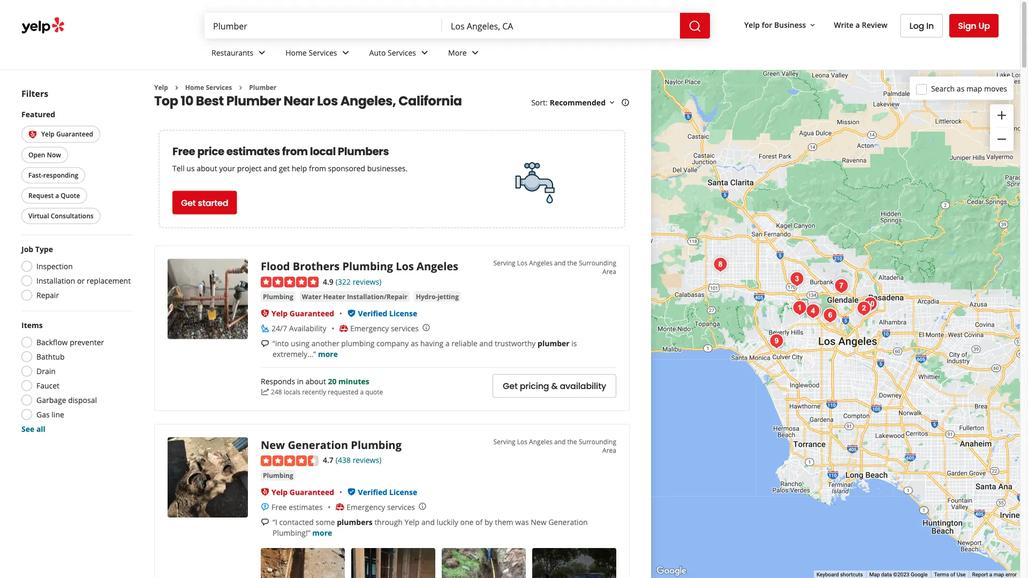 Task type: vqa. For each thing, say whether or not it's contained in the screenshot.
'the'
yes



Task type: locate. For each thing, give the bounding box(es) containing it.
yelp right 16 yelp guaranteed v2 image
[[41, 130, 55, 139]]

2 surrounding from the top
[[579, 438, 617, 446]]

yelp inside through yelp and luckily one of by them was new generation plumbing!"
[[405, 517, 420, 527]]

of left use
[[951, 572, 956, 578]]

0 horizontal spatial about
[[197, 163, 217, 174]]

keyboard
[[817, 572, 839, 578]]

1 the from the top
[[568, 259, 578, 268]]

started
[[198, 197, 228, 209]]

2 vertical spatial guaranteed
[[290, 487, 334, 497]]

new up 4.7 star rating "image"
[[261, 438, 285, 453]]

log
[[910, 20, 925, 32]]

plumbing button down 4.9 star rating image
[[261, 292, 296, 302]]

plumbing up (322 reviews) link
[[343, 259, 393, 274]]

1 vertical spatial home services link
[[185, 83, 232, 92]]

license up through
[[390, 487, 417, 497]]

1 vertical spatial reviews)
[[353, 455, 382, 466]]

services left 24 chevron down v2 image
[[388, 47, 416, 58]]

zoom in image
[[996, 109, 1009, 122]]

1 horizontal spatial home services
[[286, 47, 337, 58]]

generation up 4.7 link
[[288, 438, 348, 453]]

flood brothers plumbing los angeles link
[[261, 259, 459, 274]]

0 vertical spatial option group
[[18, 244, 133, 304]]

24 chevron down v2 image for home services
[[339, 46, 352, 59]]

1 plumbing button from the top
[[261, 292, 296, 302]]

the for new generation plumbing
[[568, 438, 578, 446]]

4.7 star rating image
[[261, 456, 319, 467]]

businesses.
[[367, 163, 408, 174]]

1 vertical spatial home
[[185, 83, 204, 92]]

yelp guaranteed button up 24/7 availability
[[272, 308, 334, 319]]

plumbing link
[[261, 292, 296, 302], [261, 470, 296, 481]]

services left 16 chevron right v2 image
[[206, 83, 232, 92]]

hydro-jetting button
[[414, 292, 461, 302]]

more link down the another
[[318, 349, 338, 359]]

info icon image
[[422, 324, 431, 332], [422, 324, 431, 332], [418, 503, 427, 511], [418, 503, 427, 511]]

open
[[28, 151, 45, 159]]

1 vertical spatial generation
[[549, 517, 588, 527]]

quote
[[366, 388, 383, 397]]

0 vertical spatial 16 emergency services v2 image
[[340, 324, 348, 333]]

0 vertical spatial verified
[[358, 308, 388, 319]]

0 horizontal spatial none field
[[213, 20, 434, 32]]

1 horizontal spatial 24 chevron down v2 image
[[339, 46, 352, 59]]

0 horizontal spatial services
[[206, 83, 232, 92]]

1 vertical spatial verified
[[358, 487, 388, 497]]

water heater installation/repair
[[302, 292, 408, 301]]

verified license
[[358, 308, 417, 319], [358, 487, 417, 497]]

more
[[448, 47, 467, 58]]

guaranteed inside featured 'group'
[[56, 130, 93, 139]]

option group
[[18, 244, 133, 304], [18, 320, 133, 435]]

16 speech v2 image
[[261, 340, 270, 348], [261, 518, 270, 527]]

yelp inside the "yelp for business" button
[[745, 20, 760, 30]]

2 the from the top
[[568, 438, 578, 446]]

2 reviews) from the top
[[353, 455, 382, 466]]

2 verified from the top
[[358, 487, 388, 497]]

1 vertical spatial as
[[411, 338, 419, 349]]

verified license button down installation/repair
[[358, 308, 417, 319]]

16 verified v2 image
[[348, 488, 356, 497]]

1 vertical spatial new
[[531, 517, 547, 527]]

services for flood brothers plumbing los angeles
[[391, 323, 419, 334]]

as left having
[[411, 338, 419, 349]]

2 area from the top
[[603, 446, 617, 455]]

of left by
[[476, 517, 483, 527]]

services down find text box
[[309, 47, 337, 58]]

1 horizontal spatial map
[[994, 572, 1005, 578]]

home services right 16 chevron right v2 icon
[[185, 83, 232, 92]]

minutes
[[339, 377, 370, 387]]

inspection
[[36, 261, 73, 272]]

from up help
[[282, 144, 308, 159]]

get left the pricing
[[503, 380, 518, 393]]

24 chevron down v2 image right restaurants on the top left of the page
[[256, 46, 269, 59]]

0 vertical spatial about
[[197, 163, 217, 174]]

2 license from the top
[[390, 487, 417, 497]]

1 vertical spatial area
[[603, 446, 617, 455]]

group
[[991, 104, 1014, 151]]

google image
[[654, 565, 690, 579]]

1 vertical spatial free
[[272, 502, 287, 512]]

1 surrounding from the top
[[579, 259, 617, 268]]

emergency for brothers
[[350, 323, 389, 334]]

0 horizontal spatial new
[[261, 438, 285, 453]]

filters
[[21, 88, 48, 99]]

business categories element
[[203, 39, 999, 70]]

home down find text box
[[286, 47, 307, 58]]

0 vertical spatial serving
[[494, 259, 516, 268]]

drain
[[36, 366, 56, 377]]

16 free estimates v2 image
[[261, 503, 270, 512]]

free up the tell
[[173, 144, 195, 159]]

0 vertical spatial verified license
[[358, 308, 417, 319]]

24 chevron down v2 image for restaurants
[[256, 46, 269, 59]]

1 16 speech v2 image from the top
[[261, 340, 270, 348]]

terms
[[935, 572, 950, 578]]

reviews) inside "link"
[[353, 455, 382, 466]]

0 vertical spatial more link
[[318, 349, 338, 359]]

option group containing items
[[18, 320, 133, 435]]

1 vertical spatial verified license button
[[358, 487, 417, 497]]

home services down find text box
[[286, 47, 337, 58]]

24 chevron down v2 image inside restaurants link
[[256, 46, 269, 59]]

trustworthy
[[495, 338, 536, 349]]

fast-responding button
[[21, 167, 85, 183]]

0 vertical spatial estimates
[[226, 144, 280, 159]]

services up through
[[387, 502, 415, 512]]

emergency services up the company
[[350, 323, 419, 334]]

map
[[870, 572, 881, 578]]

about
[[197, 163, 217, 174], [306, 377, 326, 387]]

1 horizontal spatial get
[[503, 380, 518, 393]]

None search field
[[205, 13, 713, 39]]

charlie's sewer & drain rooter company image
[[787, 269, 808, 290]]

log in
[[910, 20, 935, 32]]

2 horizontal spatial services
[[388, 47, 416, 58]]

verified
[[358, 308, 388, 319], [358, 487, 388, 497]]

from
[[282, 144, 308, 159], [309, 163, 326, 174]]

yelp guaranteed
[[41, 130, 93, 139], [272, 308, 334, 319], [272, 487, 334, 497]]

new generation plumbing image
[[168, 438, 248, 518]]

0 vertical spatial surrounding
[[579, 259, 617, 268]]

1 verified license button from the top
[[358, 308, 417, 319]]

yelp guaranteed up 24/7 availability
[[272, 308, 334, 319]]

more down the another
[[318, 349, 338, 359]]

reviews) for generation
[[353, 455, 382, 466]]

yelp
[[745, 20, 760, 30], [154, 83, 168, 92], [41, 130, 55, 139], [272, 308, 288, 319], [272, 487, 288, 497], [405, 517, 420, 527]]

emergency services for brothers
[[350, 323, 419, 334]]

brothers
[[293, 259, 340, 274]]

plumbing link down 4.9 star rating image
[[261, 292, 296, 302]]

1 vertical spatial guaranteed
[[290, 308, 334, 319]]

new generation plumbing image
[[854, 298, 875, 320]]

job type
[[21, 244, 53, 254]]

0 vertical spatial yelp guaranteed
[[41, 130, 93, 139]]

angeles for flood brothers plumbing los angeles
[[529, 259, 553, 268]]

verified down installation/repair
[[358, 308, 388, 319]]

free price estimates from local plumbers image
[[510, 156, 563, 210]]

zoom out image
[[996, 133, 1009, 146]]

flood brothers plumbing los angeles
[[261, 259, 459, 274]]

yelp right through
[[405, 517, 420, 527]]

verified license button up through
[[358, 487, 417, 497]]

plumbing down 4.7 star rating "image"
[[263, 471, 294, 480]]

emergency for generation
[[347, 502, 385, 512]]

16 speech v2 image for flood brothers plumbing los angeles
[[261, 340, 270, 348]]

1 verified from the top
[[358, 308, 388, 319]]

0 vertical spatial home
[[286, 47, 307, 58]]

free right 16 free estimates v2 image
[[272, 502, 287, 512]]

0 vertical spatial the
[[568, 259, 578, 268]]

16 emergency services v2 image for generation
[[336, 503, 345, 512]]

get left 'started' on the top left of page
[[181, 197, 196, 209]]

1 horizontal spatial home
[[286, 47, 307, 58]]

1 serving los angeles and the surrounding area from the top
[[494, 259, 617, 276]]

16 speech v2 image left "i
[[261, 518, 270, 527]]

0 horizontal spatial home services
[[185, 83, 232, 92]]

0 vertical spatial more
[[318, 349, 338, 359]]

area for flood brothers plumbing los angeles
[[603, 267, 617, 276]]

tell
[[173, 163, 185, 174]]

plumber right best
[[226, 92, 281, 110]]

1 vertical spatial plumbing link
[[261, 470, 296, 481]]

local
[[310, 144, 336, 159]]

1 vertical spatial surrounding
[[579, 438, 617, 446]]

yelp guaranteed for flood
[[272, 308, 334, 319]]

plumbing button for 1st the 'plumbing' link from the bottom of the page
[[261, 470, 296, 481]]

plumber
[[249, 83, 277, 92], [226, 92, 281, 110]]

angeles for new generation plumbing
[[529, 438, 553, 446]]

the
[[568, 259, 578, 268], [568, 438, 578, 446]]

guaranteed up availability
[[290, 308, 334, 319]]

0 vertical spatial area
[[603, 267, 617, 276]]

yelp guaranteed button up free estimates
[[272, 487, 334, 497]]

1 vertical spatial services
[[387, 502, 415, 512]]

as right search
[[957, 83, 965, 94]]

more link for generation
[[313, 528, 332, 538]]

0 vertical spatial map
[[967, 83, 983, 94]]

16 yelp guaranteed v2 image
[[28, 130, 37, 139]]

serving los angeles and the surrounding area for flood brothers plumbing los angeles
[[494, 259, 617, 276]]

911 plumbing services image
[[803, 301, 824, 322]]

2 horizontal spatial 24 chevron down v2 image
[[469, 46, 482, 59]]

0 vertical spatial verified license button
[[358, 308, 417, 319]]

1 vertical spatial option group
[[18, 320, 133, 435]]

data
[[882, 572, 892, 578]]

yelp guaranteed button for new
[[272, 487, 334, 497]]

(322 reviews)
[[336, 277, 382, 287]]

z&h plumbing & water heaters image
[[805, 301, 826, 322]]

1 vertical spatial 16 speech v2 image
[[261, 518, 270, 527]]

license down hydro-
[[390, 308, 417, 319]]

24 chevron down v2 image right more
[[469, 46, 482, 59]]

home services link down find text box
[[277, 39, 361, 70]]

guaranteed for flood
[[290, 308, 334, 319]]

about right us
[[197, 163, 217, 174]]

2 24 chevron down v2 image from the left
[[339, 46, 352, 59]]

backflow preventer
[[36, 338, 104, 348]]

0 vertical spatial free
[[173, 144, 195, 159]]

map left error
[[994, 572, 1005, 578]]

0 horizontal spatial get
[[181, 197, 196, 209]]

0 horizontal spatial of
[[476, 517, 483, 527]]

4.9 link
[[323, 276, 334, 287]]

0 horizontal spatial estimates
[[226, 144, 280, 159]]

1 plumbing link from the top
[[261, 292, 296, 302]]

1 area from the top
[[603, 267, 617, 276]]

1 vertical spatial about
[[306, 377, 326, 387]]

1 vertical spatial emergency
[[347, 502, 385, 512]]

1 vertical spatial serving
[[494, 438, 516, 446]]

california
[[399, 92, 462, 110]]

1 horizontal spatial estimates
[[289, 502, 323, 512]]

1 horizontal spatial about
[[306, 377, 326, 387]]

sign up
[[959, 20, 991, 32]]

more down "i contacted some plumbers
[[313, 528, 332, 538]]

get for get started
[[181, 197, 196, 209]]

2 none field from the left
[[451, 20, 672, 32]]

16 emergency services v2 image
[[340, 324, 348, 333], [336, 503, 345, 512]]

verified license down installation/repair
[[358, 308, 417, 319]]

0 horizontal spatial 24 chevron down v2 image
[[256, 46, 269, 59]]

"into
[[273, 338, 289, 349]]

plumbing down 4.9 star rating image
[[263, 292, 294, 301]]

availability
[[289, 323, 327, 334]]

free inside free price estimates from local plumbers tell us about your project and get help from sponsored businesses.
[[173, 144, 195, 159]]

2 option group from the top
[[18, 320, 133, 435]]

plumber
[[538, 338, 570, 349]]

flood brothers plumbing los angeles image
[[168, 259, 248, 339], [790, 298, 811, 319]]

restaurants link
[[203, 39, 277, 70]]

verified right 16 verified v2 icon
[[358, 487, 388, 497]]

1 vertical spatial estimates
[[289, 502, 323, 512]]

1 vertical spatial yelp guaranteed
[[272, 308, 334, 319]]

services up the company
[[391, 323, 419, 334]]

2 serving los angeles and the surrounding area from the top
[[494, 438, 617, 455]]

emergency services for generation
[[347, 502, 415, 512]]

more link for brothers
[[318, 349, 338, 359]]

0 vertical spatial plumbing button
[[261, 292, 296, 302]]

0 vertical spatial license
[[390, 308, 417, 319]]

16 chevron down v2 image
[[809, 21, 817, 29]]

emergency up plumbers
[[347, 502, 385, 512]]

2 vertical spatial yelp guaranteed
[[272, 487, 334, 497]]

get
[[181, 197, 196, 209], [503, 380, 518, 393]]

1 vertical spatial yelp guaranteed button
[[272, 308, 334, 319]]

guaranteed for new
[[290, 487, 334, 497]]

recently
[[302, 388, 326, 397]]

flood
[[261, 259, 290, 274]]

1 reviews) from the top
[[353, 277, 382, 287]]

serving los angeles and the surrounding area for new generation plumbing
[[494, 438, 617, 455]]

24 chevron down v2 image inside more link
[[469, 46, 482, 59]]

verified license up through
[[358, 487, 417, 497]]

0 horizontal spatial from
[[282, 144, 308, 159]]

estimates up contacted
[[289, 502, 323, 512]]

1 horizontal spatial from
[[309, 163, 326, 174]]

installation
[[36, 276, 75, 286]]

24 chevron down v2 image left auto
[[339, 46, 352, 59]]

yelp for business button
[[741, 15, 822, 34]]

guaranteed up now
[[56, 130, 93, 139]]

16 info v2 image
[[622, 98, 630, 107]]

16 speech v2 image down '16 twenty four seven availability v2' image
[[261, 340, 270, 348]]

guaranteed up free estimates
[[290, 487, 334, 497]]

services
[[309, 47, 337, 58], [388, 47, 416, 58], [206, 83, 232, 92]]

home services link right 16 chevron right v2 icon
[[185, 83, 232, 92]]

1 vertical spatial license
[[390, 487, 417, 497]]

home services
[[286, 47, 337, 58], [185, 83, 232, 92]]

was
[[516, 517, 529, 527]]

more
[[318, 349, 338, 359], [313, 528, 332, 538]]

type
[[35, 244, 53, 254]]

yelp guaranteed button up now
[[21, 126, 100, 143]]

right price rooter and plumbing image
[[831, 276, 853, 297]]

0 vertical spatial guaranteed
[[56, 130, 93, 139]]

0 horizontal spatial map
[[967, 83, 983, 94]]

1 horizontal spatial new
[[531, 517, 547, 527]]

1 vertical spatial more
[[313, 528, 332, 538]]

1 vertical spatial map
[[994, 572, 1005, 578]]

hydro-
[[416, 292, 438, 301]]

verified license for generation
[[358, 487, 417, 497]]

plumbing link down 4.7 star rating "image"
[[261, 470, 296, 481]]

1 horizontal spatial as
[[957, 83, 965, 94]]

estimates up project
[[226, 144, 280, 159]]

reliable
[[452, 338, 478, 349]]

plumbers
[[337, 517, 373, 527]]

©2023
[[894, 572, 910, 578]]

2 serving from the top
[[494, 438, 516, 446]]

plumbers
[[338, 144, 389, 159]]

more link down "i contacted some plumbers
[[313, 528, 332, 538]]

yelp left for
[[745, 20, 760, 30]]

get pricing & availability
[[503, 380, 607, 393]]

1 vertical spatial home services
[[185, 83, 232, 92]]

business
[[775, 20, 807, 30]]

1 vertical spatial the
[[568, 438, 578, 446]]

1 horizontal spatial home services link
[[277, 39, 361, 70]]

as
[[957, 83, 965, 94], [411, 338, 419, 349]]

0 vertical spatial plumbing link
[[261, 292, 296, 302]]

1 vertical spatial plumbing button
[[261, 470, 296, 481]]

0 vertical spatial 16 speech v2 image
[[261, 340, 270, 348]]

emergency services up through
[[347, 502, 415, 512]]

a inside button
[[55, 191, 59, 200]]

1 24 chevron down v2 image from the left
[[256, 46, 269, 59]]

more for brothers
[[318, 349, 338, 359]]

yelp guaranteed up free estimates
[[272, 487, 334, 497]]

map
[[967, 83, 983, 94], [994, 572, 1005, 578]]

yelp guaranteed button for flood
[[272, 308, 334, 319]]

2 verified license from the top
[[358, 487, 417, 497]]

map region
[[620, 0, 1029, 579]]

virtual
[[28, 212, 49, 220]]

0 vertical spatial generation
[[288, 438, 348, 453]]

yelp guaranteed up now
[[41, 130, 93, 139]]

3 24 chevron down v2 image from the left
[[469, 46, 482, 59]]

0 vertical spatial of
[[476, 517, 483, 527]]

reviews) down 'flood brothers plumbing los angeles'
[[353, 277, 382, 287]]

1 license from the top
[[390, 308, 417, 319]]

google
[[911, 572, 928, 578]]

0 vertical spatial emergency services
[[350, 323, 419, 334]]

reviews) right the (438
[[353, 455, 382, 466]]

license for flood brothers plumbing los angeles
[[390, 308, 417, 319]]

keyboard shortcuts button
[[817, 571, 863, 579]]

home right 16 chevron right v2 icon
[[185, 83, 204, 92]]

some
[[316, 517, 335, 527]]

and inside through yelp and luckily one of by them was new generation plumbing!"
[[422, 517, 435, 527]]

yelp inside yelp guaranteed button
[[41, 130, 55, 139]]

0 vertical spatial serving los angeles and the surrounding area
[[494, 259, 617, 276]]

1 vertical spatial get
[[503, 380, 518, 393]]

water
[[302, 292, 322, 301]]

1 horizontal spatial none field
[[451, 20, 672, 32]]

1 serving from the top
[[494, 259, 516, 268]]

16 emergency services v2 image up plumbers
[[336, 503, 345, 512]]

new right was
[[531, 517, 547, 527]]

generation right was
[[549, 517, 588, 527]]

none field find
[[213, 20, 434, 32]]

1 horizontal spatial generation
[[549, 517, 588, 527]]

non stop plumbing & rooter image
[[860, 294, 882, 315]]

24 chevron down v2 image
[[256, 46, 269, 59], [339, 46, 352, 59], [469, 46, 482, 59]]

1 none field from the left
[[213, 20, 434, 32]]

0 vertical spatial get
[[181, 197, 196, 209]]

2 16 speech v2 image from the top
[[261, 518, 270, 527]]

surrounding for flood brothers plumbing los angeles
[[579, 259, 617, 268]]

0 vertical spatial home services link
[[277, 39, 361, 70]]

1 verified license from the top
[[358, 308, 417, 319]]

about up recently at the left of page
[[306, 377, 326, 387]]

1 option group from the top
[[18, 244, 133, 304]]

1 horizontal spatial services
[[309, 47, 337, 58]]

plumbing button down 4.7 star rating "image"
[[261, 470, 296, 481]]

generation
[[288, 438, 348, 453], [549, 517, 588, 527]]

2 vertical spatial yelp guaranteed button
[[272, 487, 334, 497]]

2 verified license button from the top
[[358, 487, 417, 497]]

log in link
[[901, 14, 944, 38]]

0 vertical spatial as
[[957, 83, 965, 94]]

from down local
[[309, 163, 326, 174]]

0 horizontal spatial as
[[411, 338, 419, 349]]

map left moves
[[967, 83, 983, 94]]

surrounding
[[579, 259, 617, 268], [579, 438, 617, 446]]

0 horizontal spatial free
[[173, 144, 195, 159]]

yelp up free estimates
[[272, 487, 288, 497]]

terms of use link
[[935, 572, 966, 578]]

emergency up plumbing
[[350, 323, 389, 334]]

1 horizontal spatial free
[[272, 502, 287, 512]]

review
[[862, 20, 888, 30]]

auto
[[369, 47, 386, 58]]

16 emergency services v2 image down 16 verified v2 image
[[340, 324, 348, 333]]

iconyelpguaranteedbadgesmall image
[[261, 309, 270, 318], [261, 309, 270, 318], [261, 488, 270, 497], [261, 488, 270, 497]]

1 vertical spatial verified license
[[358, 487, 417, 497]]

services for new generation plumbing
[[387, 502, 415, 512]]

2 plumbing button from the top
[[261, 470, 296, 481]]

None field
[[213, 20, 434, 32], [451, 20, 672, 32]]



Task type: describe. For each thing, give the bounding box(es) containing it.
moves
[[985, 83, 1008, 94]]

(438
[[336, 455, 351, 466]]

write a review link
[[830, 15, 892, 34]]

(322 reviews) link
[[336, 276, 382, 287]]

use
[[957, 572, 966, 578]]

terms of use
[[935, 572, 966, 578]]

replacement
[[87, 276, 131, 286]]

company
[[377, 338, 409, 349]]

write a review
[[834, 20, 888, 30]]

them
[[495, 517, 514, 527]]

installation/repair
[[347, 292, 408, 301]]

surrounding for new generation plumbing
[[579, 438, 617, 446]]

availability
[[560, 380, 607, 393]]

estimates inside free price estimates from local plumbers tell us about your project and get help from sponsored businesses.
[[226, 144, 280, 159]]

16 twenty four seven availability v2 image
[[261, 324, 270, 333]]

request a quote button
[[21, 188, 87, 204]]

Near text field
[[451, 20, 672, 32]]

verified license button for brothers
[[358, 308, 417, 319]]

0 horizontal spatial generation
[[288, 438, 348, 453]]

the for flood brothers plumbing los angeles
[[568, 259, 578, 268]]

installation or replacement
[[36, 276, 131, 286]]

free estimates
[[272, 502, 323, 512]]

request
[[28, 191, 54, 200]]

4.9 star rating image
[[261, 277, 319, 288]]

16 chevron right v2 image
[[172, 83, 181, 92]]

backflow
[[36, 338, 68, 348]]

report
[[973, 572, 989, 578]]

16 speech v2 image for new generation plumbing
[[261, 518, 270, 527]]

0 horizontal spatial home services link
[[185, 83, 232, 92]]

more for generation
[[313, 528, 332, 538]]

plumber link
[[249, 83, 277, 92]]

map for error
[[994, 572, 1005, 578]]

option group containing job type
[[18, 244, 133, 304]]

preventer
[[70, 338, 104, 348]]

verified license button for generation
[[358, 487, 417, 497]]

yelp guaranteed for new
[[272, 487, 334, 497]]

yelp guaranteed inside button
[[41, 130, 93, 139]]

search image
[[689, 20, 702, 33]]

contacted
[[279, 517, 314, 527]]

rishon plumbing & water heaters image
[[766, 331, 788, 352]]

new inside through yelp and luckily one of by them was new generation plumbing!"
[[531, 517, 547, 527]]

is
[[572, 338, 577, 349]]

area for new generation plumbing
[[603, 446, 617, 455]]

jetting
[[438, 292, 459, 301]]

responds in about 20 minutes
[[261, 377, 370, 387]]

and inside free price estimates from local plumbers tell us about your project and get help from sponsored businesses.
[[264, 163, 277, 174]]

get started button
[[173, 191, 237, 215]]

1 vertical spatial from
[[309, 163, 326, 174]]

sponsored
[[328, 163, 365, 174]]

generation inside through yelp and luckily one of by them was new generation plumbing!"
[[549, 517, 588, 527]]

about inside free price estimates from local plumbers tell us about your project and get help from sponsored businesses.
[[197, 163, 217, 174]]

get for get pricing & availability
[[503, 380, 518, 393]]

project
[[237, 163, 262, 174]]

report a map error
[[973, 572, 1017, 578]]

0 horizontal spatial flood brothers plumbing los angeles image
[[168, 259, 248, 339]]

"i
[[273, 517, 277, 527]]

featured group
[[19, 109, 133, 226]]

yelp left 16 chevron right v2 icon
[[154, 83, 168, 92]]

yelp link
[[154, 83, 168, 92]]

home inside business categories element
[[286, 47, 307, 58]]

home services inside business categories element
[[286, 47, 337, 58]]

free price estimates from local plumbers tell us about your project and get help from sponsored businesses.
[[173, 144, 408, 174]]

16 verified v2 image
[[348, 309, 356, 318]]

map for moves
[[967, 83, 983, 94]]

16 emergency services v2 image for brothers
[[340, 324, 348, 333]]

cali rooter & plumbing image
[[820, 305, 841, 327]]

for
[[762, 20, 773, 30]]

24 chevron down v2 image for more
[[469, 46, 482, 59]]

"into using another plumbing company as having a reliable and trustworthy plumber
[[273, 338, 570, 349]]

get pricing & availability button
[[493, 375, 617, 398]]

248
[[271, 388, 282, 397]]

gas
[[36, 410, 50, 420]]

near
[[284, 92, 315, 110]]

of inside through yelp and luckily one of by them was new generation plumbing!"
[[476, 517, 483, 527]]

garbage disposal
[[36, 395, 97, 406]]

us
[[187, 163, 195, 174]]

sign
[[959, 20, 977, 32]]

&
[[552, 380, 558, 393]]

through
[[375, 517, 403, 527]]

plumber right 16 chevron right v2 image
[[249, 83, 277, 92]]

new generation plumbing link
[[261, 438, 402, 453]]

0 vertical spatial from
[[282, 144, 308, 159]]

24/7 availability
[[272, 323, 327, 334]]

map data ©2023 google
[[870, 572, 928, 578]]

serving for flood brothers plumbing los angeles
[[494, 259, 516, 268]]

verified for generation
[[358, 487, 388, 497]]

faucet
[[36, 381, 60, 391]]

a for request
[[55, 191, 59, 200]]

see
[[21, 424, 34, 434]]

water heater installation/repair link
[[300, 292, 410, 302]]

virtual consultations button
[[21, 208, 101, 224]]

a for report
[[990, 572, 993, 578]]

16 trending v2 image
[[261, 388, 270, 397]]

license for new generation plumbing
[[390, 487, 417, 497]]

top 10 best plumber near los angeles, california
[[154, 92, 462, 110]]

by
[[485, 517, 493, 527]]

repair
[[36, 290, 59, 301]]

free for estimates
[[272, 502, 287, 512]]

report a map error link
[[973, 572, 1017, 578]]

(438 reviews)
[[336, 455, 382, 466]]

virtual consultations
[[28, 212, 94, 220]]

one
[[461, 517, 474, 527]]

see all button
[[21, 424, 45, 434]]

using
[[291, 338, 310, 349]]

24 chevron down v2 image
[[418, 46, 431, 59]]

a for write
[[856, 20, 860, 30]]

0 horizontal spatial home
[[185, 83, 204, 92]]

plumbing up (438 reviews) "link"
[[351, 438, 402, 453]]

none field near
[[451, 20, 672, 32]]

another
[[312, 338, 340, 349]]

16 chevron right v2 image
[[236, 83, 245, 92]]

help
[[292, 163, 307, 174]]

plumbing button for 1st the 'plumbing' link
[[261, 292, 296, 302]]

20
[[328, 377, 337, 387]]

4.7 link
[[323, 454, 334, 466]]

16 chevron down v2 image
[[608, 98, 617, 107]]

luckily
[[437, 517, 459, 527]]

price
[[197, 144, 224, 159]]

more link
[[440, 39, 491, 70]]

verified license for brothers
[[358, 308, 417, 319]]

0 vertical spatial new
[[261, 438, 285, 453]]

hydro-jetting link
[[414, 292, 461, 302]]

1 vertical spatial of
[[951, 572, 956, 578]]

free for price
[[173, 144, 195, 159]]

1 horizontal spatial flood brothers plumbing los angeles image
[[790, 298, 811, 319]]

get
[[279, 163, 290, 174]]

restaurants
[[212, 47, 254, 58]]

services inside "link"
[[388, 47, 416, 58]]

0 vertical spatial yelp guaranteed button
[[21, 126, 100, 143]]

verified for brothers
[[358, 308, 388, 319]]

best
[[196, 92, 224, 110]]

job
[[21, 244, 33, 254]]

now
[[47, 151, 61, 159]]

reviews) for brothers
[[353, 277, 382, 287]]

gas line
[[36, 410, 64, 420]]

serving for new generation plumbing
[[494, 438, 516, 446]]

plumbing
[[341, 338, 375, 349]]

through yelp and luckily one of by them was new generation plumbing!"
[[273, 517, 588, 538]]

fix it quick plumbing image
[[710, 254, 732, 276]]

in
[[297, 377, 304, 387]]

2 plumbing link from the top
[[261, 470, 296, 481]]

open now button
[[21, 147, 68, 163]]

Find text field
[[213, 20, 434, 32]]

keyboard shortcuts
[[817, 572, 863, 578]]

yelp up 24/7
[[272, 308, 288, 319]]

plumbing!"
[[273, 528, 311, 538]]

hydro-jetting
[[416, 292, 459, 301]]

in
[[927, 20, 935, 32]]



